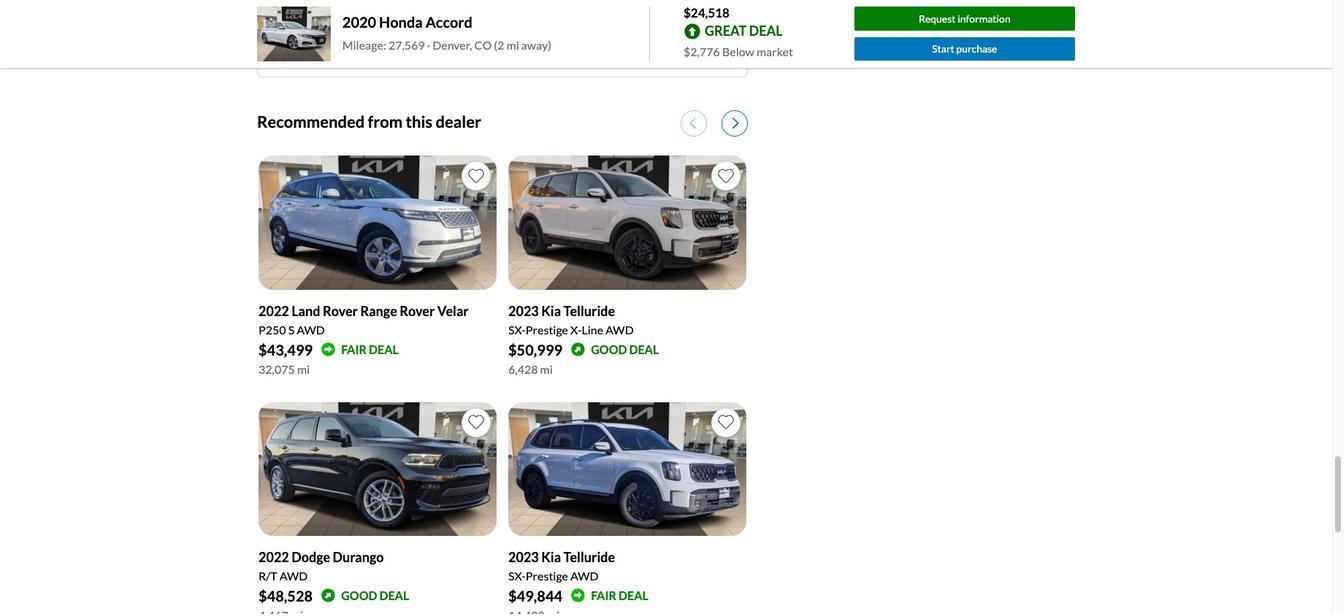 Task type: locate. For each thing, give the bounding box(es) containing it.
good deal
[[591, 342, 659, 356], [341, 589, 409, 603]]

0 vertical spatial fair
[[341, 342, 367, 356]]

great
[[705, 22, 747, 39]]

0 vertical spatial 2022
[[259, 303, 289, 319]]

1 horizontal spatial good deal
[[591, 342, 659, 356]]

good deal down line
[[591, 342, 659, 356]]

1 2022 from the top
[[259, 303, 289, 319]]

1 rover from the left
[[323, 303, 358, 319]]

$50,999
[[508, 341, 563, 358]]

recommended from this dealer
[[257, 112, 481, 132]]

sx- inside 2023 kia telluride sx-prestige awd
[[508, 569, 526, 583]]

sx- inside 2023 kia telluride sx-prestige x-line  awd
[[508, 323, 526, 336]]

p250
[[259, 323, 286, 336]]

kia up $50,999
[[541, 303, 561, 319]]

prestige
[[526, 323, 568, 336], [526, 569, 568, 583]]

awd up the $48,528
[[280, 569, 308, 583]]

1 horizontal spatial good
[[591, 342, 627, 356]]

start purchase button
[[854, 37, 1075, 61]]

kia inside 2023 kia telluride sx-prestige x-line  awd
[[541, 303, 561, 319]]

1 2023 from the top
[[508, 303, 539, 319]]

scroll right image
[[733, 117, 739, 130]]

fair right fair deal icon
[[341, 342, 367, 356]]

1 vertical spatial 2022
[[259, 549, 289, 565]]

accord
[[426, 13, 473, 31]]

0 vertical spatial good deal
[[591, 342, 659, 356]]

fair for $49,844
[[591, 589, 617, 603]]

x-
[[571, 323, 582, 336]]

2 sx- from the top
[[508, 569, 526, 583]]

0 vertical spatial 2023 kia telluride image
[[508, 156, 747, 290]]

good deal down durango
[[341, 589, 409, 603]]

fair deal for $49,844
[[591, 589, 649, 603]]

2 2022 from the top
[[259, 549, 289, 565]]

prestige up the $49,844
[[526, 569, 568, 583]]

2023
[[508, 303, 539, 319], [508, 549, 539, 565]]

deal
[[369, 342, 399, 356], [629, 342, 659, 356], [379, 589, 409, 603], [619, 589, 649, 603]]

2 2023 from the top
[[508, 549, 539, 565]]

32,075
[[259, 362, 295, 376]]

0 vertical spatial 2023
[[508, 303, 539, 319]]

rover left velar
[[400, 303, 435, 319]]

deal for $48,528
[[379, 589, 409, 603]]

telluride up line
[[564, 303, 615, 319]]

rover
[[323, 303, 358, 319], [400, 303, 435, 319]]

sx- up $50,999
[[508, 323, 526, 336]]

1 vertical spatial prestige
[[526, 569, 568, 583]]

2023 kia telluride image
[[508, 156, 747, 290], [508, 402, 747, 536]]

good right good deal icon
[[341, 589, 377, 603]]

1 vertical spatial good
[[341, 589, 377, 603]]

2022
[[259, 303, 289, 319], [259, 549, 289, 565]]

1 horizontal spatial mi
[[507, 38, 519, 52]]

0 vertical spatial prestige
[[526, 323, 568, 336]]

1 horizontal spatial fair deal
[[591, 589, 649, 603]]

velar
[[437, 303, 469, 319]]

honda
[[379, 13, 423, 31]]

awd right line
[[606, 323, 634, 336]]

market
[[757, 44, 793, 58]]

awd
[[297, 323, 325, 336], [606, 323, 634, 336], [280, 569, 308, 583], [571, 569, 599, 583]]

fair deal
[[341, 342, 399, 356], [591, 589, 649, 603]]

request information
[[919, 12, 1011, 25]]

deal down 2022 land rover range rover velar p250 s awd
[[369, 342, 399, 356]]

$49,844
[[508, 587, 563, 605]]

fair deal down 2022 land rover range rover velar p250 s awd
[[341, 342, 399, 356]]

kia for $49,844
[[541, 549, 561, 565]]

telluride inside 2023 kia telluride sx-prestige awd
[[564, 549, 615, 565]]

mi down $43,499
[[297, 362, 310, 376]]

mi for $43,499
[[297, 362, 310, 376]]

2023 kia telluride sx-prestige awd
[[508, 549, 615, 583]]

recommended
[[257, 112, 365, 132]]

co
[[474, 38, 492, 52]]

fair right fair deal image
[[591, 589, 617, 603]]

good down line
[[591, 342, 627, 356]]

2 rover from the left
[[400, 303, 435, 319]]

1 prestige from the top
[[526, 323, 568, 336]]

1 2023 kia telluride image from the top
[[508, 156, 747, 290]]

1 vertical spatial fair
[[591, 589, 617, 603]]

1 vertical spatial sx-
[[508, 569, 526, 583]]

2023 inside 2023 kia telluride sx-prestige awd
[[508, 549, 539, 565]]

1 vertical spatial good deal
[[341, 589, 409, 603]]

1 telluride from the top
[[564, 303, 615, 319]]

prestige up $50,999
[[526, 323, 568, 336]]

2023 kia telluride image for $49,844
[[508, 402, 747, 536]]

rover right land
[[323, 303, 358, 319]]

0 vertical spatial telluride
[[564, 303, 615, 319]]

kia inside 2023 kia telluride sx-prestige awd
[[541, 549, 561, 565]]

prestige inside 2023 kia telluride sx-prestige awd
[[526, 569, 568, 583]]

deal right fair deal image
[[619, 589, 649, 603]]

good deal image
[[571, 343, 585, 357]]

0 horizontal spatial fair
[[341, 342, 367, 356]]

information
[[958, 12, 1011, 25]]

2 horizontal spatial mi
[[540, 362, 553, 376]]

2023 kia telluride sx-prestige x-line  awd
[[508, 303, 634, 336]]

deal down durango
[[379, 589, 409, 603]]

deal right good deal image
[[629, 342, 659, 356]]

1 vertical spatial kia
[[541, 549, 561, 565]]

1 kia from the top
[[541, 303, 561, 319]]

dealer
[[436, 112, 481, 132]]

2023 for $50,999
[[508, 303, 539, 319]]

2 2023 kia telluride image from the top
[[508, 402, 747, 536]]

1 horizontal spatial fair
[[591, 589, 617, 603]]

kia for $50,999
[[541, 303, 561, 319]]

1 vertical spatial telluride
[[564, 549, 615, 565]]

1 sx- from the top
[[508, 323, 526, 336]]

telluride up fair deal image
[[564, 549, 615, 565]]

2022 for $48,528
[[259, 549, 289, 565]]

fair deal image
[[571, 589, 585, 603]]

from
[[368, 112, 403, 132]]

good deal for $50,999
[[591, 342, 659, 356]]

0 horizontal spatial fair deal
[[341, 342, 399, 356]]

fair deal right fair deal image
[[591, 589, 649, 603]]

good deal image
[[322, 589, 336, 603]]

fair
[[341, 342, 367, 356], [591, 589, 617, 603]]

mi
[[507, 38, 519, 52], [297, 362, 310, 376], [540, 362, 553, 376]]

2 telluride from the top
[[564, 549, 615, 565]]

6,428 mi
[[508, 362, 553, 376]]

mi down $50,999
[[540, 362, 553, 376]]

awd inside 2023 kia telluride sx-prestige x-line  awd
[[606, 323, 634, 336]]

2022 up r/t
[[259, 549, 289, 565]]

fair deal for $43,499
[[341, 342, 399, 356]]

0 horizontal spatial mi
[[297, 362, 310, 376]]

sx-
[[508, 323, 526, 336], [508, 569, 526, 583]]

2022 land rover range rover velar p250 s awd
[[259, 303, 469, 336]]

mi right (2
[[507, 38, 519, 52]]

awd down land
[[297, 323, 325, 336]]

2022 inside '2022 dodge durango r/t awd'
[[259, 549, 289, 565]]

2022 up the "p250"
[[259, 303, 289, 319]]

denver,
[[433, 38, 472, 52]]

6,428
[[508, 362, 538, 376]]

2023 up $50,999
[[508, 303, 539, 319]]

awd up fair deal image
[[571, 569, 599, 583]]

2023 inside 2023 kia telluride sx-prestige x-line  awd
[[508, 303, 539, 319]]

prestige for $50,999
[[526, 323, 568, 336]]

0 horizontal spatial rover
[[323, 303, 358, 319]]

telluride inside 2023 kia telluride sx-prestige x-line  awd
[[564, 303, 615, 319]]

telluride for $50,999
[[564, 303, 615, 319]]

2020
[[342, 13, 376, 31]]

1 vertical spatial 2023 kia telluride image
[[508, 402, 747, 536]]

0 horizontal spatial good deal
[[341, 589, 409, 603]]

good
[[591, 342, 627, 356], [341, 589, 377, 603]]

telluride
[[564, 303, 615, 319], [564, 549, 615, 565]]

0 vertical spatial sx-
[[508, 323, 526, 336]]

2 kia from the top
[[541, 549, 561, 565]]

prestige for $49,844
[[526, 569, 568, 583]]

0 vertical spatial good
[[591, 342, 627, 356]]

0 vertical spatial kia
[[541, 303, 561, 319]]

sx- for $49,844
[[508, 569, 526, 583]]

sx- up the $49,844
[[508, 569, 526, 583]]

2 prestige from the top
[[526, 569, 568, 583]]

1 horizontal spatial rover
[[400, 303, 435, 319]]

this
[[406, 112, 433, 132]]

kia up the $49,844
[[541, 549, 561, 565]]

2023 up the $49,844
[[508, 549, 539, 565]]

kia
[[541, 303, 561, 319], [541, 549, 561, 565]]

2022 inside 2022 land rover range rover velar p250 s awd
[[259, 303, 289, 319]]

1 vertical spatial fair deal
[[591, 589, 649, 603]]

0 vertical spatial fair deal
[[341, 342, 399, 356]]

0 horizontal spatial good
[[341, 589, 377, 603]]

prestige inside 2023 kia telluride sx-prestige x-line  awd
[[526, 323, 568, 336]]

1 vertical spatial 2023
[[508, 549, 539, 565]]



Task type: describe. For each thing, give the bounding box(es) containing it.
32,075 mi
[[259, 362, 310, 376]]

line
[[582, 323, 603, 336]]

s
[[288, 323, 295, 336]]

·
[[427, 38, 430, 52]]

$2,776
[[684, 44, 720, 58]]

awd inside 2023 kia telluride sx-prestige awd
[[571, 569, 599, 583]]

start
[[932, 43, 955, 55]]

great deal
[[705, 22, 783, 39]]

$24,518
[[684, 5, 730, 20]]

request information button
[[854, 7, 1075, 30]]

good for $48,528
[[341, 589, 377, 603]]

away)
[[521, 38, 552, 52]]

27,569
[[389, 38, 425, 52]]

2023 for $49,844
[[508, 549, 539, 565]]

sx- for $50,999
[[508, 323, 526, 336]]

request
[[919, 12, 956, 25]]

range
[[360, 303, 397, 319]]

2020 honda accord image
[[257, 6, 331, 61]]

good for $50,999
[[591, 342, 627, 356]]

deal for $43,499
[[369, 342, 399, 356]]

good deal for $48,528
[[341, 589, 409, 603]]

below
[[722, 44, 755, 58]]

awd inside '2022 dodge durango r/t awd'
[[280, 569, 308, 583]]

2022 for $43,499
[[259, 303, 289, 319]]

2022 land rover range rover velar image
[[259, 156, 497, 290]]

deal for $49,844
[[619, 589, 649, 603]]

purchase
[[957, 43, 997, 55]]

$2,776 below market
[[684, 44, 793, 58]]

2022 dodge durango r/t awd
[[259, 549, 384, 583]]

r/t
[[259, 569, 277, 583]]

fair for $43,499
[[341, 342, 367, 356]]

telluride for $49,844
[[564, 549, 615, 565]]

land
[[292, 303, 320, 319]]

fair deal image
[[322, 343, 336, 357]]

durango
[[333, 549, 384, 565]]

scroll left image
[[690, 117, 696, 130]]

mi inside 2020 honda accord mileage: 27,569 · denver, co (2 mi away)
[[507, 38, 519, 52]]

2022 dodge durango image
[[259, 402, 497, 536]]

mileage:
[[342, 38, 386, 52]]

2020 honda accord mileage: 27,569 · denver, co (2 mi away)
[[342, 13, 552, 52]]

(2
[[494, 38, 504, 52]]

awd inside 2022 land rover range rover velar p250 s awd
[[297, 323, 325, 336]]

deal
[[749, 22, 783, 39]]

start purchase
[[932, 43, 997, 55]]

$48,528
[[259, 587, 313, 605]]

2023 kia telluride image for $50,999
[[508, 156, 747, 290]]

deal for $50,999
[[629, 342, 659, 356]]

$43,499
[[259, 341, 313, 358]]

dodge
[[292, 549, 330, 565]]

mi for $50,999
[[540, 362, 553, 376]]



Task type: vqa. For each thing, say whether or not it's contained in the screenshot.
Good Deal to the bottom
yes



